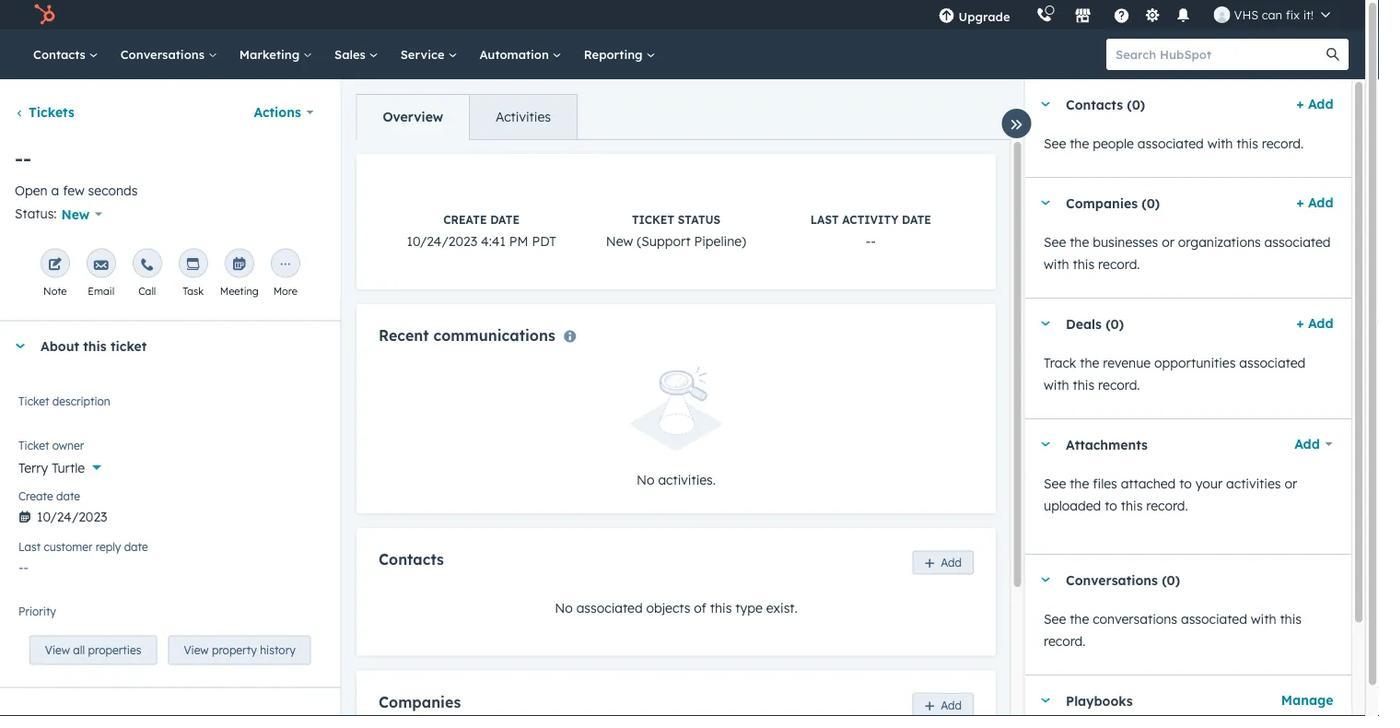Task type: locate. For each thing, give the bounding box(es) containing it.
menu
[[926, 0, 1344, 29]]

1 vertical spatial companies
[[378, 693, 460, 711]]

0 vertical spatial contacts
[[33, 47, 89, 62]]

1 vertical spatial no
[[555, 599, 573, 616]]

last left activity
[[810, 213, 839, 227]]

the for files
[[1070, 476, 1089, 492]]

1 vertical spatial to
[[1105, 498, 1117, 514]]

notifications image
[[1175, 8, 1192, 25]]

contacts for contacts link
[[33, 47, 89, 62]]

associated left objects
[[576, 599, 642, 616]]

1 horizontal spatial last
[[810, 213, 839, 227]]

Last customer reply date text field
[[18, 550, 322, 580]]

status
[[677, 213, 720, 227]]

with inside the see the conversations associated with this record.
[[1251, 611, 1276, 627]]

conversations link
[[109, 29, 228, 79]]

1 vertical spatial caret image
[[1040, 442, 1051, 446]]

the inside the see the files attached to your activities or uploaded to this record.
[[1070, 476, 1089, 492]]

0 vertical spatial caret image
[[1040, 321, 1051, 326]]

navigation
[[356, 94, 578, 140]]

the up "uploaded"
[[1070, 476, 1089, 492]]

ticket status new (support pipeline)
[[606, 213, 746, 249]]

the for conversations
[[1070, 611, 1089, 627]]

objects
[[646, 599, 690, 616]]

1 see from the top
[[1044, 135, 1066, 152]]

2 vertical spatial + add
[[1296, 315, 1333, 331]]

caret image for contacts
[[1040, 102, 1051, 106]]

1 horizontal spatial create
[[443, 213, 487, 227]]

few
[[63, 182, 84, 199]]

ticket up (support
[[632, 213, 674, 227]]

0 vertical spatial +
[[1296, 96, 1304, 112]]

view property history link
[[168, 635, 311, 665]]

navigation containing overview
[[356, 94, 578, 140]]

date up '4:41'
[[490, 213, 519, 227]]

see the conversations associated with this record.
[[1044, 611, 1302, 649]]

1 vertical spatial + add
[[1296, 194, 1333, 211]]

1 vertical spatial add button
[[912, 693, 974, 716]]

associated inside "see the businesses or organizations associated with this record."
[[1264, 234, 1331, 250]]

or right activities
[[1285, 476, 1297, 492]]

the inside track the revenue opportunities associated with this record.
[[1080, 355, 1099, 371]]

0 vertical spatial add button
[[912, 551, 974, 575]]

type
[[735, 599, 762, 616]]

activities
[[1226, 476, 1281, 492]]

1 horizontal spatial to
[[1179, 476, 1192, 492]]

0 vertical spatial last
[[810, 213, 839, 227]]

caret image left playbooks
[[1040, 698, 1051, 703]]

0 vertical spatial + add button
[[1296, 93, 1333, 115]]

see left people at top right
[[1044, 135, 1066, 152]]

caret image inside about this ticket dropdown button
[[15, 344, 26, 348]]

(0) up people at top right
[[1127, 96, 1145, 112]]

the right "track"
[[1080, 355, 1099, 371]]

caret image left 'companies (0)' at the top
[[1040, 200, 1051, 205]]

view property history
[[184, 643, 296, 657]]

1 vertical spatial + add button
[[1296, 192, 1333, 214]]

this inside the see the conversations associated with this record.
[[1280, 611, 1302, 627]]

no activities. alert
[[378, 367, 974, 491]]

ticket inside ticket status new (support pipeline)
[[632, 213, 674, 227]]

2 + add from the top
[[1296, 194, 1333, 211]]

caret image inside attachments dropdown button
[[1040, 442, 1051, 446]]

caret image left conversations (0)
[[1040, 577, 1051, 582]]

create inside create date 10/24/2023 4:41 pm pdt
[[443, 213, 487, 227]]

date right activity
[[902, 213, 931, 227]]

ticket description
[[18, 394, 110, 408]]

reply
[[96, 540, 121, 554]]

0 horizontal spatial no
[[555, 599, 573, 616]]

service
[[401, 47, 448, 62]]

select an option button
[[18, 601, 322, 632]]

email
[[88, 284, 114, 297]]

see for see the conversations associated with this record.
[[1044, 611, 1066, 627]]

(0) up the see the conversations associated with this record.
[[1162, 572, 1180, 588]]

1 view from the left
[[45, 643, 70, 657]]

2 add button from the top
[[912, 693, 974, 716]]

terry turtle
[[18, 459, 85, 475]]

conversations
[[1093, 611, 1177, 627]]

meeting image
[[232, 257, 247, 272]]

see down 'companies (0)' at the top
[[1044, 234, 1066, 250]]

see inside "see the businesses or organizations associated with this record."
[[1044, 234, 1066, 250]]

this inside the see the files attached to your activities or uploaded to this record.
[[1121, 498, 1143, 514]]

2 + add button from the top
[[1296, 192, 1333, 214]]

note
[[43, 284, 67, 297]]

0 vertical spatial + add
[[1296, 96, 1333, 112]]

2 vertical spatial +
[[1296, 315, 1304, 331]]

1 + add button from the top
[[1296, 93, 1333, 115]]

new down open a few seconds in the left top of the page
[[61, 206, 90, 222]]

to
[[1179, 476, 1192, 492], [1105, 498, 1117, 514]]

associated down conversations (0) dropdown button
[[1181, 611, 1247, 627]]

0 horizontal spatial conversations
[[120, 47, 208, 62]]

0 vertical spatial no
[[636, 472, 654, 488]]

+ add button for see the people associated with this record.
[[1296, 93, 1333, 115]]

companies inside companies (0) dropdown button
[[1066, 195, 1138, 211]]

hubspot image
[[33, 4, 55, 26]]

service link
[[389, 29, 469, 79]]

this inside "see the businesses or organizations associated with this record."
[[1073, 256, 1094, 272]]

1 vertical spatial or
[[1285, 476, 1297, 492]]

contacts inside dropdown button
[[1066, 96, 1123, 112]]

last left customer
[[18, 540, 41, 554]]

see the people associated with this record.
[[1044, 135, 1304, 152]]

2 caret image from the top
[[1040, 442, 1051, 446]]

1 horizontal spatial or
[[1285, 476, 1297, 492]]

caret image for conversations (0)
[[1040, 577, 1051, 582]]

or inside "see the businesses or organizations associated with this record."
[[1162, 234, 1174, 250]]

2 vertical spatial caret image
[[1040, 577, 1051, 582]]

1 horizontal spatial contacts
[[378, 550, 444, 569]]

date
[[490, 213, 519, 227], [902, 213, 931, 227], [56, 489, 80, 503], [124, 540, 148, 554]]

1 add button from the top
[[912, 551, 974, 575]]

0 horizontal spatial new
[[61, 206, 90, 222]]

view left 'all' at the left bottom of the page
[[45, 643, 70, 657]]

1 vertical spatial conversations
[[1066, 572, 1158, 588]]

ticket left the description
[[18, 394, 49, 408]]

about this ticket button
[[0, 321, 322, 371]]

(0) for conversations (0)
[[1162, 572, 1180, 588]]

companies (0)
[[1066, 195, 1160, 211]]

a
[[51, 182, 59, 199]]

1 caret image from the top
[[1040, 321, 1051, 326]]

conversations (0) button
[[1025, 555, 1333, 605]]

0 horizontal spatial companies
[[378, 693, 460, 711]]

uploaded
[[1044, 498, 1101, 514]]

2 vertical spatial + add button
[[1296, 312, 1333, 335]]

10/24/2023
[[406, 233, 477, 249]]

+ add
[[1296, 96, 1333, 112], [1296, 194, 1333, 211], [1296, 315, 1333, 331]]

all
[[73, 643, 85, 657]]

0 vertical spatial new
[[61, 206, 90, 222]]

see the businesses or organizations associated with this record.
[[1044, 234, 1331, 272]]

record. inside the see the files attached to your activities or uploaded to this record.
[[1146, 498, 1188, 514]]

or down companies (0) dropdown button
[[1162, 234, 1174, 250]]

2 view from the left
[[184, 643, 209, 657]]

attached
[[1121, 476, 1176, 492]]

4 see from the top
[[1044, 611, 1066, 627]]

(0) for deals (0)
[[1106, 315, 1124, 332]]

open
[[15, 182, 48, 199]]

meeting
[[220, 284, 259, 297]]

terry turtle button
[[18, 449, 322, 480]]

the left people at top right
[[1070, 135, 1089, 152]]

the inside the see the conversations associated with this record.
[[1070, 611, 1089, 627]]

conversations
[[120, 47, 208, 62], [1066, 572, 1158, 588]]

add
[[1308, 96, 1333, 112], [1308, 194, 1333, 211], [1308, 315, 1333, 331], [1294, 436, 1320, 452], [941, 556, 962, 569], [941, 698, 962, 712]]

caret image for deals (0)
[[1040, 321, 1051, 326]]

see inside the see the conversations associated with this record.
[[1044, 611, 1066, 627]]

overview link
[[357, 95, 469, 139]]

menu item
[[1023, 0, 1027, 29]]

+ for see the people associated with this record.
[[1296, 96, 1304, 112]]

caret image inside conversations (0) dropdown button
[[1040, 577, 1051, 582]]

2 + from the top
[[1296, 194, 1304, 211]]

ticket up terry
[[18, 438, 49, 452]]

create
[[443, 213, 487, 227], [18, 489, 53, 503]]

see down conversations (0)
[[1044, 611, 1066, 627]]

caret image
[[1040, 321, 1051, 326], [1040, 442, 1051, 446], [1040, 577, 1051, 582]]

+ for see the businesses or organizations associated with this record.
[[1296, 194, 1304, 211]]

to down the files
[[1105, 498, 1117, 514]]

caret image left attachments
[[1040, 442, 1051, 446]]

0 horizontal spatial last
[[18, 540, 41, 554]]

conversations inside dropdown button
[[1066, 572, 1158, 588]]

(0) up businesses
[[1142, 195, 1160, 211]]

deals
[[1066, 315, 1102, 332]]

ticket for ticket owner
[[18, 438, 49, 452]]

associated right opportunities
[[1239, 355, 1306, 371]]

ticket
[[632, 213, 674, 227], [18, 394, 49, 408], [18, 438, 49, 452]]

1 horizontal spatial no
[[636, 472, 654, 488]]

3 + add button from the top
[[1296, 312, 1333, 335]]

1 + add from the top
[[1296, 96, 1333, 112]]

add inside add popup button
[[1294, 436, 1320, 452]]

(0)
[[1127, 96, 1145, 112], [1142, 195, 1160, 211], [1106, 315, 1124, 332], [1162, 572, 1180, 588]]

1 horizontal spatial companies
[[1066, 195, 1138, 211]]

3 + add from the top
[[1296, 315, 1333, 331]]

create down terry
[[18, 489, 53, 503]]

terry
[[18, 459, 48, 475]]

no activities.
[[636, 472, 716, 488]]

see for see the people associated with this record.
[[1044, 135, 1066, 152]]

0 horizontal spatial or
[[1162, 234, 1174, 250]]

1 horizontal spatial new
[[606, 233, 633, 249]]

the
[[1070, 135, 1089, 152], [1070, 234, 1089, 250], [1080, 355, 1099, 371], [1070, 476, 1089, 492], [1070, 611, 1089, 627]]

attachments button
[[1025, 419, 1275, 469]]

caret image left 'deals'
[[1040, 321, 1051, 326]]

see for see the businesses or organizations associated with this record.
[[1044, 234, 1066, 250]]

2 vertical spatial ticket
[[18, 438, 49, 452]]

see for see the files attached to your activities or uploaded to this record.
[[1044, 476, 1066, 492]]

caret image inside companies (0) dropdown button
[[1040, 200, 1051, 205]]

sales link
[[323, 29, 389, 79]]

the for businesses
[[1070, 234, 1089, 250]]

companies for companies (0)
[[1066, 195, 1138, 211]]

create up 10/24/2023 at left top
[[443, 213, 487, 227]]

2 vertical spatial contacts
[[378, 550, 444, 569]]

see up "uploaded"
[[1044, 476, 1066, 492]]

1 horizontal spatial conversations
[[1066, 572, 1158, 588]]

ticket for ticket description
[[18, 394, 49, 408]]

the for revenue
[[1080, 355, 1099, 371]]

add button
[[912, 551, 974, 575], [912, 693, 974, 716]]

2 horizontal spatial contacts
[[1066, 96, 1123, 112]]

0 vertical spatial companies
[[1066, 195, 1138, 211]]

0 horizontal spatial contacts
[[33, 47, 89, 62]]

Search HubSpot search field
[[1107, 39, 1333, 70]]

view for view all properties
[[45, 643, 70, 657]]

task image
[[186, 257, 201, 272]]

last activity date --
[[810, 213, 931, 249]]

add button for companies
[[912, 693, 974, 716]]

(0) inside dropdown button
[[1127, 96, 1145, 112]]

more
[[273, 284, 297, 297]]

call image
[[140, 257, 155, 272]]

1 horizontal spatial view
[[184, 643, 209, 657]]

0 horizontal spatial create
[[18, 489, 53, 503]]

recent communications
[[378, 326, 555, 345]]

3 + from the top
[[1296, 315, 1304, 331]]

track the revenue opportunities associated with this record.
[[1044, 355, 1306, 393]]

companies (0) button
[[1025, 178, 1289, 228]]

(0) for companies (0)
[[1142, 195, 1160, 211]]

0 horizontal spatial to
[[1105, 498, 1117, 514]]

view left property
[[184, 643, 209, 657]]

new left (support
[[606, 233, 633, 249]]

3 caret image from the top
[[1040, 577, 1051, 582]]

seconds
[[88, 182, 138, 199]]

no for no activities.
[[636, 472, 654, 488]]

the left conversations
[[1070, 611, 1089, 627]]

caret image
[[1040, 102, 1051, 106], [1040, 200, 1051, 205], [15, 344, 26, 348], [1040, 698, 1051, 703]]

caret image inside deals (0) dropdown button
[[1040, 321, 1051, 326]]

1 vertical spatial +
[[1296, 194, 1304, 211]]

vhs can fix it!
[[1234, 7, 1314, 22]]

associated down 'contacts (0)' dropdown button
[[1137, 135, 1204, 152]]

1 vertical spatial last
[[18, 540, 41, 554]]

view
[[45, 643, 70, 657], [184, 643, 209, 657]]

automation link
[[469, 29, 573, 79]]

+ add button
[[1296, 93, 1333, 115], [1296, 192, 1333, 214], [1296, 312, 1333, 335]]

terry turtle image
[[1214, 6, 1231, 23]]

1 + from the top
[[1296, 96, 1304, 112]]

associated right organizations
[[1264, 234, 1331, 250]]

track
[[1044, 355, 1076, 371]]

(0) for contacts (0)
[[1127, 96, 1145, 112]]

1 vertical spatial ticket
[[18, 394, 49, 408]]

+ add for see the businesses or organizations associated with this record.
[[1296, 194, 1333, 211]]

--
[[15, 146, 31, 171]]

caret image left 'about'
[[15, 344, 26, 348]]

see inside the see the files attached to your activities or uploaded to this record.
[[1044, 476, 1066, 492]]

last inside last activity date --
[[810, 213, 839, 227]]

search image
[[1327, 48, 1340, 61]]

exist.
[[766, 599, 797, 616]]

caret image inside 'contacts (0)' dropdown button
[[1040, 102, 1051, 106]]

(0) right 'deals'
[[1106, 315, 1124, 332]]

1 vertical spatial contacts
[[1066, 96, 1123, 112]]

the inside "see the businesses or organizations associated with this record."
[[1070, 234, 1089, 250]]

the left businesses
[[1070, 234, 1089, 250]]

0 horizontal spatial view
[[45, 643, 70, 657]]

help button
[[1106, 0, 1138, 29]]

no inside alert
[[636, 472, 654, 488]]

caret image left contacts (0)
[[1040, 102, 1051, 106]]

to left 'your'
[[1179, 476, 1192, 492]]

activities.
[[658, 472, 716, 488]]

-
[[15, 146, 23, 171], [23, 146, 31, 171], [866, 233, 871, 249], [871, 233, 876, 249]]

description
[[52, 394, 110, 408]]

0 vertical spatial ticket
[[632, 213, 674, 227]]

1 vertical spatial new
[[606, 233, 633, 249]]

calling icon button
[[1029, 3, 1060, 27]]

0 vertical spatial create
[[443, 213, 487, 227]]

1 vertical spatial create
[[18, 489, 53, 503]]

0 vertical spatial or
[[1162, 234, 1174, 250]]

last
[[810, 213, 839, 227], [18, 540, 41, 554]]

0 vertical spatial to
[[1179, 476, 1192, 492]]

3 see from the top
[[1044, 476, 1066, 492]]

2 see from the top
[[1044, 234, 1066, 250]]

or inside the see the files attached to your activities or uploaded to this record.
[[1285, 476, 1297, 492]]

0 vertical spatial conversations
[[120, 47, 208, 62]]

Ticket description text field
[[18, 391, 322, 428]]

ticket owner
[[18, 438, 84, 452]]



Task type: vqa. For each thing, say whether or not it's contained in the screenshot.
'CONTACTS' within Contacts link
yes



Task type: describe. For each thing, give the bounding box(es) containing it.
record. inside the see the conversations associated with this record.
[[1044, 633, 1085, 649]]

files
[[1093, 476, 1117, 492]]

date right reply
[[124, 540, 148, 554]]

playbooks button
[[1025, 675, 1274, 716]]

create for create date 10/24/2023 4:41 pm pdt
[[443, 213, 487, 227]]

last customer reply date
[[18, 540, 148, 554]]

see the files attached to your activities or uploaded to this record.
[[1044, 476, 1297, 514]]

sales
[[335, 47, 369, 62]]

help image
[[1114, 8, 1130, 25]]

contacts for contacts (0)
[[1066, 96, 1123, 112]]

activities
[[496, 109, 551, 125]]

deals (0) button
[[1025, 299, 1289, 348]]

playbooks
[[1066, 692, 1133, 708]]

more image
[[278, 257, 293, 272]]

companies for companies
[[378, 693, 460, 711]]

activities link
[[469, 95, 577, 139]]

tickets link
[[15, 104, 74, 120]]

overview
[[383, 109, 443, 125]]

new button
[[57, 202, 114, 226]]

deals (0)
[[1066, 315, 1124, 332]]

view all properties
[[45, 643, 141, 657]]

associated inside track the revenue opportunities associated with this record.
[[1239, 355, 1306, 371]]

caret image for attachments
[[1040, 442, 1051, 446]]

people
[[1093, 135, 1134, 152]]

status:
[[15, 206, 57, 222]]

reporting link
[[573, 29, 667, 79]]

automation
[[480, 47, 553, 62]]

priority
[[18, 604, 56, 618]]

calling icon image
[[1036, 7, 1053, 24]]

create date 10/24/2023 4:41 pm pdt
[[406, 213, 556, 249]]

properties
[[88, 643, 141, 657]]

this inside dropdown button
[[83, 338, 107, 354]]

turtle
[[52, 459, 85, 475]]

organizations
[[1178, 234, 1261, 250]]

upgrade image
[[939, 8, 955, 25]]

last for -
[[810, 213, 839, 227]]

activity
[[842, 213, 898, 227]]

+ add button for track the revenue opportunities associated with this record.
[[1296, 312, 1333, 335]]

conversations for conversations
[[120, 47, 208, 62]]

new inside popup button
[[61, 206, 90, 222]]

customer
[[44, 540, 93, 554]]

add button for contacts
[[912, 551, 974, 575]]

search button
[[1318, 39, 1349, 70]]

last for date
[[18, 540, 41, 554]]

ticket for ticket status new (support pipeline)
[[632, 213, 674, 227]]

vhs
[[1234, 7, 1259, 22]]

marketplaces image
[[1075, 8, 1092, 25]]

marketing
[[239, 47, 303, 62]]

settings image
[[1145, 8, 1161, 24]]

with inside track the revenue opportunities associated with this record.
[[1044, 377, 1069, 393]]

it!
[[1304, 7, 1314, 22]]

caret image inside playbooks dropdown button
[[1040, 698, 1051, 703]]

record. inside "see the businesses or organizations associated with this record."
[[1098, 256, 1140, 272]]

email image
[[94, 257, 109, 272]]

settings link
[[1141, 5, 1164, 24]]

recent
[[378, 326, 429, 345]]

(support
[[637, 233, 690, 249]]

marketing link
[[228, 29, 323, 79]]

pdt
[[532, 233, 556, 249]]

can
[[1262, 7, 1283, 22]]

the for people
[[1070, 135, 1089, 152]]

caret image for companies
[[1040, 200, 1051, 205]]

option
[[78, 611, 117, 627]]

ticket
[[111, 338, 147, 354]]

revenue
[[1103, 355, 1151, 371]]

an
[[59, 611, 74, 627]]

hubspot link
[[22, 4, 69, 26]]

fix
[[1286, 7, 1300, 22]]

your
[[1195, 476, 1223, 492]]

manage link
[[1281, 689, 1333, 711]]

create for create date
[[18, 489, 53, 503]]

communications
[[433, 326, 555, 345]]

select
[[18, 611, 55, 627]]

notifications button
[[1168, 0, 1199, 29]]

date inside create date 10/24/2023 4:41 pm pdt
[[490, 213, 519, 227]]

+ add button for see the businesses or organizations associated with this record.
[[1296, 192, 1333, 214]]

select an option
[[18, 611, 117, 627]]

date down turtle on the bottom left of page
[[56, 489, 80, 503]]

manage
[[1281, 692, 1333, 708]]

contacts link
[[22, 29, 109, 79]]

attachments
[[1066, 436, 1148, 452]]

conversations (0)
[[1066, 572, 1180, 588]]

+ for track the revenue opportunities associated with this record.
[[1296, 315, 1304, 331]]

note image
[[48, 257, 62, 272]]

date inside last activity date --
[[902, 213, 931, 227]]

new inside ticket status new (support pipeline)
[[606, 233, 633, 249]]

call
[[138, 284, 156, 297]]

actions button
[[242, 94, 326, 131]]

with inside "see the businesses or organizations associated with this record."
[[1044, 256, 1069, 272]]

property
[[212, 643, 257, 657]]

view all properties link
[[29, 635, 157, 665]]

pm
[[509, 233, 528, 249]]

record. inside track the revenue opportunities associated with this record.
[[1098, 377, 1140, 393]]

create date
[[18, 489, 80, 503]]

+ add for see the people associated with this record.
[[1296, 96, 1333, 112]]

Create date text field
[[18, 500, 322, 529]]

add button
[[1282, 426, 1333, 463]]

contacts (0)
[[1066, 96, 1145, 112]]

view for view property history
[[184, 643, 209, 657]]

caret image for about
[[15, 344, 26, 348]]

open a few seconds
[[15, 182, 138, 199]]

menu containing vhs can fix it!
[[926, 0, 1344, 29]]

marketplaces button
[[1064, 0, 1103, 29]]

no for no associated objects of this type exist.
[[555, 599, 573, 616]]

upgrade
[[959, 9, 1011, 24]]

+ add for track the revenue opportunities associated with this record.
[[1296, 315, 1333, 331]]

conversations for conversations (0)
[[1066, 572, 1158, 588]]

reporting
[[584, 47, 646, 62]]

associated inside the see the conversations associated with this record.
[[1181, 611, 1247, 627]]

this inside track the revenue opportunities associated with this record.
[[1073, 377, 1094, 393]]



